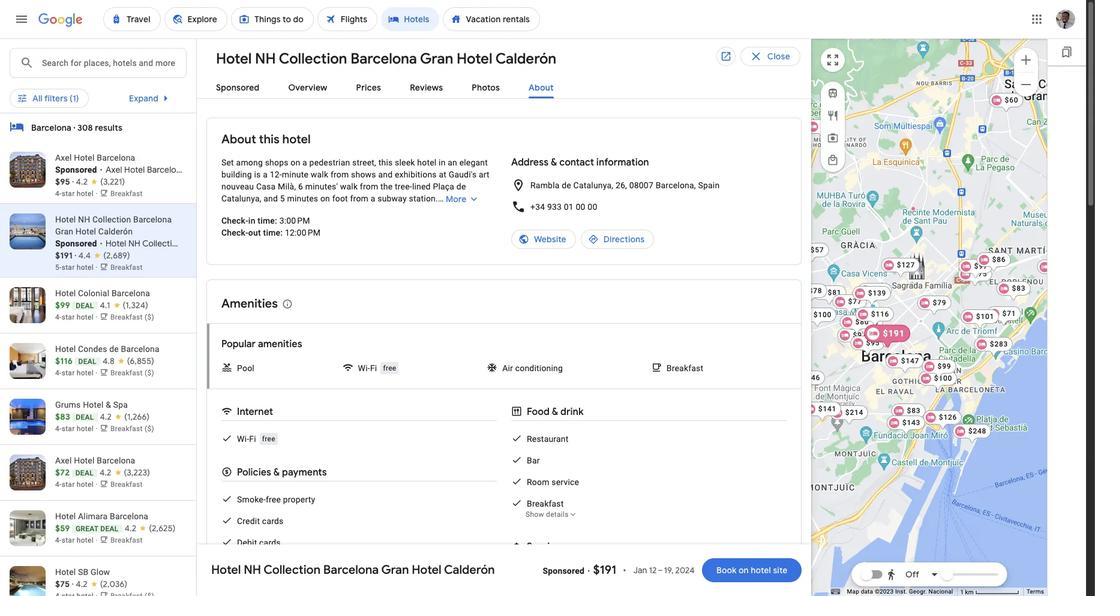 Task type: locate. For each thing, give the bounding box(es) containing it.
$248 link
[[953, 424, 991, 445]]

site
[[773, 565, 787, 576]]

gran inside heading
[[420, 50, 453, 68]]

front desk 24 hour
[[527, 569, 599, 579]]

& up 4.2 out of 5 stars from 1,266 reviews image
[[106, 400, 111, 410]]

5 4-star hotel · from the top
[[55, 481, 100, 489]]

$83 link up $71
[[996, 281, 1030, 302]]

0 horizontal spatial $75
[[55, 579, 70, 590]]

4-star hotel · for $99
[[55, 313, 100, 322]]

$78 up la pedrera-casa milà image
[[873, 286, 887, 295]]

all filters (1) button
[[10, 84, 89, 113], [10, 85, 89, 104]]

hotel up shops
[[282, 132, 311, 147]]

0 vertical spatial on
[[291, 158, 300, 167]]

0 vertical spatial ($)
[[145, 313, 154, 322]]

0 vertical spatial wi-fi free
[[358, 364, 396, 373]]

2 all filters (1) from the top
[[32, 93, 79, 104]]

$283 link
[[974, 337, 1013, 358]]

1 (1) from the top
[[70, 89, 79, 100]]

1 vertical spatial pool
[[237, 364, 254, 373]]

2 horizontal spatial $191
[[883, 329, 905, 339]]

axel down barcelona · 308
[[55, 153, 72, 163]]

0 horizontal spatial in
[[248, 216, 255, 226]]

and left 5
[[264, 194, 278, 203]]

1 horizontal spatial hotel
[[417, 158, 436, 167]]

out
[[248, 228, 261, 238]]

about down 2
[[529, 82, 554, 93]]

4.2 inside 4.2 out of 5 stars from 1,266 reviews image
[[100, 412, 112, 422]]

in inside check-in time: 3:00 pm check-out time: 12:00 pm
[[248, 216, 255, 226]]

4.2 left (3,221)
[[76, 176, 88, 187]]

a
[[302, 158, 307, 167], [263, 170, 268, 179], [371, 194, 375, 203]]

time:
[[258, 216, 277, 226], [263, 228, 283, 238]]

hotel · down 4.2 out of 5 stars from 3,221 reviews image
[[77, 190, 98, 198]]

property
[[283, 495, 315, 505]]

1 horizontal spatial 00
[[588, 202, 597, 212]]

breakfast ($) for (6,855)
[[110, 369, 154, 377]]

$100 link
[[798, 308, 837, 328], [918, 371, 957, 392]]

$86
[[992, 256, 1006, 264]]

1 hotel · from the top
[[77, 190, 98, 198]]

2024
[[675, 565, 695, 576]]

axel for $72
[[55, 456, 72, 466]]

breakfast ($)
[[110, 313, 154, 322], [110, 369, 154, 377], [110, 425, 154, 433]]

deal down grums
[[76, 413, 94, 422]]

5- up hotel colonial barcelona $99 deal
[[55, 263, 62, 272]]

$100 link down $81 link
[[798, 308, 837, 328]]

nh inside heading
[[255, 50, 276, 68]]

1 vertical spatial $99
[[938, 362, 951, 371]]

$59 inside 'hotel alimara barcelona $59 great deal'
[[55, 523, 70, 534]]

rating
[[294, 89, 318, 100]]

4- for $99
[[55, 313, 62, 322]]

hotel left site
[[750, 565, 771, 576]]

from down pedestrian
[[331, 170, 349, 179]]

reviews
[[410, 82, 443, 93]]

4-star hotel · down 4.2 out of 5 stars from 3,221 reviews image
[[55, 190, 100, 198]]

spa down check-out text box on the left of page
[[400, 89, 415, 100]]

hotel · for $59
[[77, 536, 98, 545]]

under
[[206, 89, 230, 100]]

2 filters from the top
[[44, 93, 68, 104]]

1 vertical spatial payments
[[284, 560, 322, 569]]

0 vertical spatial payments
[[282, 467, 327, 479]]

4-
[[114, 89, 123, 100], [55, 190, 62, 198], [55, 313, 62, 322], [55, 369, 62, 377], [55, 425, 62, 433], [55, 481, 62, 489], [55, 536, 62, 545]]

3 hotel · from the top
[[77, 313, 98, 322]]

& for policies & payments
[[273, 467, 280, 479]]

catalunya, down 'nouveau'
[[221, 194, 261, 203]]

$116 right $80
[[871, 310, 889, 319]]

tab list
[[197, 73, 811, 99]]

room
[[527, 478, 549, 487]]

4-star hotel · down great
[[55, 536, 100, 545]]

($) down (6,855)
[[145, 369, 154, 377]]

information
[[596, 157, 649, 169]]

free for pool
[[383, 364, 396, 373]]

4.2 left (3,223)
[[100, 467, 111, 478]]

1 horizontal spatial this
[[378, 158, 393, 167]]

$214 link
[[830, 406, 868, 426]]

de up 4.8
[[109, 344, 119, 354]]

4-star hotel · down condes
[[55, 369, 100, 377]]

hotel inside hotel sb glow $75 ·
[[55, 568, 76, 577]]

time: up the out at left top
[[258, 216, 277, 226]]

1 horizontal spatial $59
[[821, 122, 835, 131]]

$59
[[821, 122, 835, 131], [55, 523, 70, 534]]

4.2 inside 4.2 out of 5 stars from 2,036 reviews 'image'
[[76, 579, 87, 590]]

1 vertical spatial breakfast ($)
[[110, 369, 154, 377]]

1 horizontal spatial 5-
[[136, 89, 144, 100]]

· up '4.4 out of 5 stars from 2,689 reviews' image
[[100, 239, 103, 248]]

1 vertical spatial $97
[[853, 331, 867, 340]]

shows
[[351, 170, 376, 179]]

1 all from the top
[[32, 89, 42, 100]]

star
[[144, 89, 160, 100], [62, 190, 75, 198], [62, 263, 75, 272], [62, 313, 75, 322], [62, 369, 75, 377], [62, 425, 75, 433], [62, 481, 75, 489], [62, 536, 75, 545]]

deal for $59
[[100, 525, 119, 533]]

4-star hotel · down $72
[[55, 481, 100, 489]]

4.2 inside 4.2 out of 5 stars from 2,625 reviews image
[[125, 523, 136, 534]]

0 horizontal spatial about
[[221, 132, 256, 147]]

& for address & contact information
[[551, 157, 557, 169]]

barcelona,
[[656, 181, 696, 190]]

wi-fi free
[[358, 364, 396, 373], [237, 434, 275, 444]]

4.2 for (2,036)
[[76, 579, 87, 590]]

star right or
[[144, 89, 160, 100]]

deal inside grums hotel & spa $83 deal
[[76, 413, 94, 422]]

pool
[[350, 89, 368, 100], [237, 364, 254, 373]]

$116 up grums
[[55, 356, 73, 367]]

pool inside pool button
[[350, 89, 368, 100]]

shops
[[265, 158, 288, 167]]

under $125
[[206, 89, 250, 100]]

1 vertical spatial in
[[248, 216, 255, 226]]

0 vertical spatial walk
[[311, 170, 328, 179]]

or
[[125, 89, 134, 100]]

0 horizontal spatial wi-
[[237, 434, 249, 444]]

4.8 out of 5 stars from 6,855 reviews image
[[103, 355, 154, 367]]

3 4-star hotel · from the top
[[55, 369, 100, 377]]

1 vertical spatial ($)
[[145, 369, 154, 377]]

1 horizontal spatial $97 link
[[959, 259, 993, 280]]

learn more about amenities image
[[273, 290, 302, 319]]

call this hotel: +34 933 01 00 00 element
[[511, 200, 787, 214]]

1 horizontal spatial pool
[[350, 89, 368, 100]]

& left contact
[[551, 157, 557, 169]]

1 vertical spatial $83 link
[[891, 404, 925, 424]]

2 all filters (1) button from the top
[[10, 85, 89, 104]]

an
[[448, 158, 457, 167]]

$126 up $93 link
[[860, 319, 879, 327]]

4 hotel · from the top
[[77, 369, 98, 377]]

1 horizontal spatial $126 link
[[923, 410, 962, 431]]

· up 4.2 out of 5 stars from 3,221 reviews image
[[100, 165, 103, 175]]

$57 link
[[795, 243, 829, 263]]

0 horizontal spatial $100
[[813, 311, 832, 319]]

jan
[[633, 565, 647, 576]]

5 hotel · from the top
[[77, 425, 98, 433]]

1 vertical spatial on
[[320, 194, 330, 203]]

1 vertical spatial $116
[[55, 356, 73, 367]]

1 horizontal spatial $83
[[907, 407, 921, 415]]

0 horizontal spatial a
[[263, 170, 268, 179]]

deal for barcelona
[[78, 358, 97, 366]]

axel up $72
[[55, 456, 72, 466]]

0 vertical spatial fi
[[370, 364, 377, 373]]

de right 'rambla'
[[562, 181, 571, 190]]

2 horizontal spatial hotel
[[750, 565, 771, 576]]

wi- for internet
[[237, 434, 249, 444]]

4-star hotel · for $116
[[55, 369, 100, 377]]

· left "4.4"
[[75, 250, 76, 261]]

deal right $72
[[75, 469, 94, 478]]

in left an
[[439, 158, 446, 167]]

1 all filters (1) button from the top
[[10, 84, 89, 113]]

0 horizontal spatial $191
[[55, 250, 73, 261]]

1 vertical spatial free
[[262, 435, 275, 443]]

spa up 4.2 out of 5 stars from 1,266 reviews image
[[113, 400, 128, 410]]

1 4-star hotel · from the top
[[55, 190, 100, 198]]

$100 link down $147 at the bottom right of the page
[[918, 371, 957, 392]]

breakfast ($) down (1,266)
[[110, 425, 154, 433]]

1 horizontal spatial on
[[320, 194, 330, 203]]

2 vertical spatial free
[[266, 495, 281, 505]]

4.2 for (2,625)
[[125, 523, 136, 534]]

check- up the out at left top
[[221, 216, 248, 226]]

payments right 'mobile'
[[284, 560, 322, 569]]

hotel · down great
[[77, 536, 98, 545]]

1 ($) from the top
[[145, 313, 154, 322]]

· left 4.2 out of 5 stars from 2,036 reviews 'image'
[[72, 579, 74, 590]]

on
[[291, 158, 300, 167], [320, 194, 330, 203], [738, 565, 748, 576]]

1 check- from the top
[[221, 216, 248, 226]]

0 vertical spatial $100
[[813, 311, 832, 319]]

4.2 for (3,221)
[[76, 176, 88, 187]]

6 4-star hotel · from the top
[[55, 536, 100, 545]]

de
[[562, 181, 571, 190], [457, 182, 466, 191], [109, 344, 119, 354]]

walk up minutes'
[[311, 170, 328, 179]]

$95 left $93
[[866, 339, 880, 347]]

(3,223)
[[124, 467, 150, 478]]

building
[[221, 170, 252, 179]]

pool left spa button
[[350, 89, 368, 100]]

barcelona · 308 results heading
[[31, 121, 122, 135]]

$116 inside map region
[[871, 310, 889, 319]]

($) for (6,855)
[[145, 369, 154, 377]]

$79 link
[[917, 296, 951, 316]]

website
[[534, 234, 566, 245]]

5- right or
[[136, 89, 144, 100]]

hotel · for spa
[[77, 425, 98, 433]]

1 vertical spatial hotel
[[417, 158, 436, 167]]

2 horizontal spatial on
[[738, 565, 748, 576]]

$191 link
[[864, 325, 911, 349]]

0 vertical spatial $126 link
[[845, 316, 883, 336]]

($) down (1,266)
[[145, 425, 154, 433]]

conditioning
[[515, 364, 563, 373]]

2 all from the top
[[32, 93, 42, 104]]

2 vertical spatial hotel
[[750, 565, 771, 576]]

08007
[[629, 181, 653, 190]]

2 breakfast ($) from the top
[[110, 369, 154, 377]]

0 horizontal spatial $99
[[55, 300, 70, 311]]

1 vertical spatial $100
[[934, 374, 952, 383]]

4.2 left (2,625)
[[125, 523, 136, 534]]

1 vertical spatial cards
[[259, 538, 281, 548]]

4.2 down 'sb'
[[76, 579, 87, 590]]

3 ($) from the top
[[145, 425, 154, 433]]

1 vertical spatial check-
[[221, 228, 248, 238]]

spa button
[[380, 85, 422, 104]]

hotel · for barcelona
[[77, 369, 98, 377]]

5-star hotel ·
[[55, 263, 100, 272]]

a right is
[[263, 170, 268, 179]]

0 vertical spatial hotel nh collection barcelona gran hotel calderón
[[216, 50, 556, 68]]

$83 up $71
[[1012, 284, 1026, 293]]

4.4
[[78, 250, 91, 261]]

1 breakfast ($) from the top
[[110, 313, 154, 322]]

$59 link
[[806, 119, 840, 140]]

in up the out at left top
[[248, 216, 255, 226]]

bar
[[527, 456, 540, 466]]

($) down (1,324)
[[145, 313, 154, 322]]

1 vertical spatial 5-
[[55, 263, 62, 272]]

4-star hotel · down colonial
[[55, 313, 100, 322]]

2 vertical spatial from
[[350, 194, 368, 203]]

1 vertical spatial $95
[[866, 339, 880, 347]]

star down grums
[[62, 425, 75, 433]]

zoom in map image
[[1019, 53, 1033, 67]]

$93
[[884, 331, 897, 340]]

filters inside 'form'
[[44, 89, 68, 100]]

2 ($) from the top
[[145, 369, 154, 377]]

7 hotel · from the top
[[77, 536, 98, 545]]

4 4-star hotel · from the top
[[55, 425, 100, 433]]

on down minutes'
[[320, 194, 330, 203]]

4.2 left (1,266)
[[100, 412, 112, 422]]

sponsored inside axel hotel barcelona sponsored · axel hotel barcelona $95 ·
[[55, 165, 97, 175]]

3 breakfast ($) from the top
[[110, 425, 154, 433]]

1 filters from the top
[[44, 89, 68, 100]]

all filters (1) button for sponsored
[[10, 84, 89, 113]]

grums hotel & spa $83 deal
[[55, 400, 128, 422]]

1 vertical spatial $126 link
[[923, 410, 962, 431]]

from right foot
[[350, 194, 368, 203]]

spa inside grums hotel & spa $83 deal
[[113, 400, 128, 410]]

26,
[[616, 181, 627, 190]]

deal inside hotel condes de barcelona $116 deal
[[78, 358, 97, 366]]

subway
[[378, 194, 407, 203]]

de inside hotel condes de barcelona $116 deal
[[109, 344, 119, 354]]

filters form
[[10, 38, 589, 121]]

1 vertical spatial $59
[[55, 523, 70, 534]]

hotel · down "4.4"
[[77, 263, 98, 272]]

1 horizontal spatial de
[[457, 182, 466, 191]]

hotel · down axel hotel barcelona $72 deal
[[77, 481, 98, 489]]

check- down 'nouveau'
[[221, 228, 248, 238]]

$99 down 5-star hotel ·
[[55, 300, 70, 311]]

deal down colonial
[[76, 302, 94, 310]]

1 horizontal spatial $95
[[866, 339, 880, 347]]

1 horizontal spatial about
[[529, 82, 554, 93]]

and up the
[[378, 170, 393, 179]]

0 horizontal spatial $100 link
[[798, 308, 837, 328]]

catalunya,
[[573, 181, 613, 190], [221, 194, 261, 203]]

4- or 5-star
[[114, 89, 160, 100]]

0 horizontal spatial $78 link
[[793, 284, 827, 304]]

0 horizontal spatial de
[[109, 344, 119, 354]]

check-in time: 3:00 pm check-out time: 12:00 pm
[[221, 216, 320, 238]]

plaça
[[433, 182, 454, 191]]

a up 'minute'
[[302, 158, 307, 167]]

axel up (3,221)
[[106, 164, 122, 175]]

$147 link
[[885, 354, 924, 374]]

2 vertical spatial breakfast ($)
[[110, 425, 154, 433]]

deal down condes
[[78, 358, 97, 366]]

barcelona inside hotel colonial barcelona $99 deal
[[112, 289, 150, 298]]

calderón inside heading
[[495, 50, 556, 68]]

1 horizontal spatial wi-
[[358, 364, 370, 373]]

4.2 inside 4.2 out of 5 stars from 3,221 reviews image
[[76, 176, 88, 187]]

$78 left $81
[[809, 287, 822, 295]]

breakfast ($) down the 4.8 out of 5 stars from 6,855 reviews image
[[110, 369, 154, 377]]

popular amenities
[[221, 338, 302, 350]]

hotel inside 'hotel alimara barcelona $59 great deal'
[[55, 512, 76, 521]]

mar apartments, barcelona image
[[1006, 319, 1010, 323]]

1 horizontal spatial walk
[[340, 182, 358, 191]]

geogr.
[[909, 589, 927, 595]]

all
[[32, 89, 42, 100], [32, 93, 42, 104]]

$80 link
[[840, 315, 874, 335]]

2 vertical spatial a
[[371, 194, 375, 203]]

0 horizontal spatial on
[[291, 158, 300, 167]]

desk
[[549, 569, 567, 579]]

1 vertical spatial $126
[[939, 413, 957, 422]]

4-star hotel · for $59
[[55, 536, 100, 545]]

6 hotel · from the top
[[77, 481, 98, 489]]

wi- for pool
[[358, 364, 370, 373]]

about up among
[[221, 132, 256, 147]]

deal inside 'hotel alimara barcelona $59 great deal'
[[100, 525, 119, 533]]

la pedrera-casa milà image
[[866, 301, 880, 320]]

gaudi's
[[449, 170, 477, 179]]

pool down "popular"
[[237, 364, 254, 373]]

nouveau
[[221, 182, 254, 191]]

on up 'minute'
[[291, 158, 300, 167]]

1 vertical spatial $191
[[883, 329, 905, 339]]

free
[[383, 364, 396, 373], [262, 435, 275, 443], [266, 495, 281, 505]]

details
[[546, 511, 569, 519]]

sponsored inside hotel nh collection barcelona gran hotel calderón sponsored · hotel nh collection barcelona gran hotel calderón $191 ·
[[55, 239, 97, 248]]

$83 down grums
[[55, 412, 70, 422]]

deal down 'alimara'
[[100, 525, 119, 533]]

cards for credit cards
[[262, 517, 284, 526]]

$78 link
[[858, 283, 892, 304], [793, 284, 827, 304]]

2 vertical spatial on
[[738, 565, 748, 576]]

minute
[[282, 170, 309, 179]]

hotel · down grums hotel & spa $83 deal
[[77, 425, 98, 433]]

de inside the set among shops on a pedestrian street, this sleek hotel in an elegant building is a 12-minute walk from shows and exhibitions at gaudi's art nouveau casa milà, 6 minutes' walk from the tree-lined plaça de catalunya, and 5 minutes on foot from a subway station.
[[457, 182, 466, 191]]

0 horizontal spatial $126 link
[[845, 316, 883, 336]]

walk up foot
[[340, 182, 358, 191]]

hotel · down condes
[[77, 369, 98, 377]]

all inside filters 'form'
[[32, 89, 42, 100]]

all filters (1) button for hotel nh collection barcelona gran hotel calderón
[[10, 85, 89, 104]]

about for about
[[529, 82, 554, 93]]

$97 down $80
[[853, 331, 867, 340]]

$191 up 5-star hotel ·
[[55, 250, 73, 261]]

Search for places, hotels and more text field
[[41, 49, 186, 77]]

$116 inside hotel condes de barcelona $116 deal
[[55, 356, 73, 367]]

$59 inside map region
[[821, 122, 835, 131]]

map region
[[689, 0, 1095, 596]]

(1,266)
[[124, 412, 150, 422]]

1 horizontal spatial $97
[[974, 262, 988, 271]]

$97 link up $101
[[959, 259, 993, 280]]

apartaments gaudint barcelona suites image
[[911, 206, 916, 211]]

0 vertical spatial $59
[[821, 122, 835, 131]]

$83 link down $147 link
[[891, 404, 925, 424]]

jan 12 – 19, 2024
[[633, 565, 695, 576]]

& right "food"
[[552, 406, 558, 418]]

(1) inside filters 'form'
[[70, 89, 79, 100]]

set
[[221, 158, 234, 167]]

1 vertical spatial fi
[[249, 434, 256, 444]]

4.2 inside 4.2 out of 5 stars from 3,223 reviews image
[[100, 467, 111, 478]]

Check-out text field
[[386, 47, 458, 75]]

4- for $83
[[55, 425, 62, 433]]

this left the sleek
[[378, 158, 393, 167]]

time: right the out at left top
[[263, 228, 283, 238]]

on right book
[[738, 565, 748, 576]]

4.2 out of 5 stars from 2,625 reviews image
[[125, 523, 176, 535]]

mobile
[[256, 560, 282, 569]]

2 4-star hotel · from the top
[[55, 313, 100, 322]]

0 vertical spatial $191
[[55, 250, 73, 261]]

0 horizontal spatial hotel
[[282, 132, 311, 147]]

$83 up $143
[[907, 407, 921, 415]]

4.2 out of 5 stars from 2,036 reviews image
[[76, 578, 127, 590]]

0 horizontal spatial $83
[[55, 412, 70, 422]]

4- for $72
[[55, 481, 62, 489]]

star up hotel colonial barcelona $99 deal
[[62, 263, 75, 272]]

barcelona inside 'hotel alimara barcelona $59 great deal'
[[110, 512, 148, 521]]

4-star hotel · down grums hotel & spa $83 deal
[[55, 425, 100, 433]]

sb
[[78, 568, 88, 577]]

1 all filters (1) from the top
[[32, 89, 79, 100]]

2 horizontal spatial a
[[371, 194, 375, 203]]

check-
[[221, 216, 248, 226], [221, 228, 248, 238]]

star down $72
[[62, 481, 75, 489]]

1 horizontal spatial and
[[378, 170, 393, 179]]

cards down smoke-free property
[[262, 517, 284, 526]]

01
[[564, 202, 574, 212]]

0 vertical spatial time:
[[258, 216, 277, 226]]

$141
[[818, 405, 837, 413]]

2 vertical spatial ($)
[[145, 425, 154, 433]]

$75 up $101
[[974, 270, 987, 278]]

0 vertical spatial $126
[[860, 319, 879, 327]]

milà,
[[278, 182, 296, 191]]

$191 left •
[[593, 563, 616, 578]]

all filters (1) inside filters 'form'
[[32, 89, 79, 100]]

1 vertical spatial wi-
[[237, 434, 249, 444]]

$248
[[968, 427, 987, 436]]

$147
[[901, 357, 919, 365]]

amenities
[[258, 338, 302, 350]]

1 vertical spatial spa
[[113, 400, 128, 410]]

axel inside axel hotel barcelona $72 deal
[[55, 456, 72, 466]]

show details button
[[526, 510, 787, 521]]

1 vertical spatial $97 link
[[837, 328, 871, 349]]

gran
[[420, 50, 453, 68], [55, 227, 73, 236], [224, 238, 244, 249], [381, 563, 409, 578]]

…
[[438, 194, 446, 203]]

$191 inside hotel nh collection barcelona gran hotel calderón sponsored · hotel nh collection barcelona gran hotel calderón $191 ·
[[55, 250, 73, 261]]

$191 down $116 link
[[883, 329, 905, 339]]

0 vertical spatial wi-
[[358, 364, 370, 373]]

& inside grums hotel & spa $83 deal
[[106, 400, 111, 410]]

catalunya, down address & contact information at the top of page
[[573, 181, 613, 190]]

nh up "4.4"
[[78, 215, 90, 224]]

1 km button
[[957, 588, 1023, 596]]

0 vertical spatial $95
[[55, 176, 70, 187]]



Task type: vqa. For each thing, say whether or not it's contained in the screenshot.


Task type: describe. For each thing, give the bounding box(es) containing it.
$95 link
[[851, 336, 885, 356]]

$125
[[232, 89, 250, 100]]

food
[[527, 406, 550, 418]]

barcelona · 308 results
[[31, 122, 122, 133]]

$143
[[902, 419, 921, 427]]

prices
[[356, 82, 381, 93]]

4- inside popup button
[[114, 89, 123, 100]]

$77 link
[[833, 295, 867, 315]]

· inside hotel sb glow $75 ·
[[72, 579, 74, 590]]

$99 link
[[922, 359, 956, 380]]

2 hotel · from the top
[[77, 263, 98, 272]]

2 horizontal spatial de
[[562, 181, 571, 190]]

4+ rating
[[282, 89, 318, 100]]

2
[[526, 56, 531, 66]]

2 check- from the top
[[221, 228, 248, 238]]

rambla
[[530, 181, 560, 190]]

great
[[76, 525, 98, 533]]

is
[[254, 170, 261, 179]]

breakfast ($) for (1,266)
[[110, 425, 154, 433]]

hotel for about this hotel
[[282, 132, 311, 147]]

$127
[[897, 261, 915, 269]]

collection inside heading
[[279, 50, 347, 68]]

sponsored ·
[[543, 566, 590, 576]]

12-
[[270, 170, 282, 179]]

barcelona inside hotel condes de barcelona $116 deal
[[121, 344, 160, 354]]

about for about this hotel
[[221, 132, 256, 147]]

4.2 out of 5 stars from 1,266 reviews image
[[100, 411, 150, 423]]

service
[[552, 478, 579, 487]]

4- for $59
[[55, 536, 62, 545]]

axel hotel barcelona sponsored · axel hotel barcelona $95 ·
[[55, 153, 186, 187]]

$99 inside map region
[[938, 362, 951, 371]]

star down axel hotel barcelona sponsored · axel hotel barcelona $95 ·
[[62, 190, 75, 198]]

$95 inside axel hotel barcelona sponsored · axel hotel barcelona $95 ·
[[55, 176, 70, 187]]

hotel condes de barcelona $116 deal
[[55, 344, 160, 367]]

0 vertical spatial $100 link
[[798, 308, 837, 328]]

the
[[380, 182, 393, 191]]

expand
[[129, 93, 158, 104]]

($) for (1,324)
[[145, 313, 154, 322]]

0 horizontal spatial $97 link
[[837, 328, 871, 349]]

•
[[623, 565, 626, 576]]

1 horizontal spatial $191
[[593, 563, 616, 578]]

at
[[439, 170, 446, 179]]

$146 link
[[786, 371, 825, 391]]

4.2 for (3,223)
[[100, 467, 111, 478]]

clear image
[[203, 55, 218, 69]]

main menu image
[[14, 12, 29, 26]]

1 vertical spatial $100 link
[[918, 371, 957, 392]]

cards for debit cards
[[259, 538, 281, 548]]

property
[[513, 89, 548, 100]]

payments for nfc mobile payments
[[284, 560, 322, 569]]

$139
[[868, 289, 886, 298]]

(2,689)
[[103, 250, 130, 261]]

$214
[[845, 409, 864, 417]]

barcelona inside axel hotel barcelona $72 deal
[[97, 456, 135, 466]]

hotel · for $72
[[77, 481, 98, 489]]

star down hotel colonial barcelona $99 deal
[[62, 313, 75, 322]]

fi for pool
[[370, 364, 377, 373]]

0 horizontal spatial this
[[259, 132, 280, 147]]

0 horizontal spatial $78
[[809, 287, 822, 295]]

tab list containing sponsored
[[197, 73, 811, 99]]

colonial
[[78, 289, 109, 298]]

wi-fi free for pool
[[358, 364, 396, 373]]

wi-fi free for internet
[[237, 434, 275, 444]]

0 vertical spatial from
[[331, 170, 349, 179]]

street,
[[352, 158, 376, 167]]

lined
[[412, 182, 431, 191]]

4.4 out of 5 stars from 2,689 reviews image
[[78, 250, 130, 262]]

2 horizontal spatial $83
[[1012, 284, 1026, 293]]

$75 inside map region
[[974, 270, 987, 278]]

hotel nh collection barcelona gran hotel calderón heading
[[206, 48, 556, 68]]

$99 inside hotel colonial barcelona $99 deal
[[55, 300, 70, 311]]

1 00 from the left
[[576, 202, 585, 212]]

barcelona inside heading
[[350, 50, 417, 68]]

0 horizontal spatial walk
[[311, 170, 328, 179]]

1 vertical spatial time:
[[263, 228, 283, 238]]

$71
[[1002, 310, 1016, 318]]

nh down debit
[[244, 563, 261, 578]]

sleek
[[395, 158, 415, 167]]

· left 4.2 out of 5 stars from 3,221 reviews image
[[72, 176, 74, 187]]

0 horizontal spatial $97
[[853, 331, 867, 340]]

debit cards
[[237, 538, 281, 548]]

1 horizontal spatial $78 link
[[858, 283, 892, 304]]

0 vertical spatial $97 link
[[959, 259, 993, 280]]

hotel inside the set among shops on a pedestrian street, this sleek hotel in an elegant building is a 12-minute walk from shows and exhibitions at gaudi's art nouveau casa milà, 6 minutes' walk from the tree-lined plaça de catalunya, and 5 minutes on foot from a subway station.
[[417, 158, 436, 167]]

1 vertical spatial from
[[360, 182, 378, 191]]

0 vertical spatial and
[[378, 170, 393, 179]]

4.8
[[103, 356, 115, 367]]

map
[[847, 589, 859, 595]]

0 horizontal spatial 5-
[[55, 263, 62, 272]]

$71 link
[[987, 307, 1021, 327]]

hotel sb glow $75 ·
[[55, 568, 110, 590]]

photos
[[472, 82, 500, 93]]

in inside the set among shops on a pedestrian street, this sleek hotel in an elegant building is a 12-minute walk from shows and exhibitions at gaudi's art nouveau casa milà, 6 minutes' walk from the tree-lined plaça de catalunya, and 5 minutes on foot from a subway station.
[[439, 158, 446, 167]]

933
[[547, 202, 562, 212]]

policies
[[237, 467, 271, 479]]

open in new tab image
[[720, 51, 732, 62]]

map data ©2023 inst. geogr. nacional
[[847, 589, 953, 595]]

off
[[905, 569, 919, 580]]

hotel nh collection barcelona gran hotel calderón sponsored · hotel nh collection barcelona gran hotel calderón $191 ·
[[55, 215, 304, 261]]

close
[[767, 51, 790, 62]]

0 horizontal spatial $83 link
[[891, 404, 925, 424]]

(2,625)
[[149, 523, 176, 534]]

1 vertical spatial a
[[263, 170, 268, 179]]

off button
[[884, 560, 942, 589]]

6
[[298, 182, 303, 191]]

art
[[479, 170, 490, 179]]

1 horizontal spatial $78
[[873, 286, 887, 295]]

nh up (2,689)
[[128, 238, 140, 249]]

hotel inside axel hotel barcelona $72 deal
[[74, 456, 95, 466]]

($) for (1,266)
[[145, 425, 154, 433]]

$191 inside map region
[[883, 329, 905, 339]]

about this hotel
[[221, 132, 311, 147]]

deal inside axel hotel barcelona $72 deal
[[75, 469, 94, 478]]

$95 inside map region
[[866, 339, 880, 347]]

+34
[[530, 202, 545, 212]]

1 vertical spatial axel
[[106, 164, 122, 175]]

0 horizontal spatial pool
[[237, 364, 254, 373]]

$283
[[990, 340, 1008, 349]]

hotel colonial barcelona $99 deal
[[55, 289, 150, 311]]

payments for policies & payments
[[282, 467, 327, 479]]

catalunya, inside the set among shops on a pedestrian street, this sleek hotel in an elegant building is a 12-minute walk from shows and exhibitions at gaudi's art nouveau casa milà, 6 minutes' walk from the tree-lined plaça de catalunya, and 5 minutes on foot from a subway station.
[[221, 194, 261, 203]]

barcelona · 308
[[31, 122, 93, 133]]

2 00 from the left
[[588, 202, 597, 212]]

services
[[527, 541, 566, 553]]

spa inside button
[[400, 89, 415, 100]]

1 vertical spatial hotel nh collection barcelona gran hotel calderón
[[211, 563, 495, 578]]

data
[[861, 589, 873, 595]]

this inside the set among shops on a pedestrian street, this sleek hotel in an elegant building is a 12-minute walk from shows and exhibitions at gaudi's art nouveau casa milà, 6 minutes' walk from the tree-lined plaça de catalunya, and 5 minutes on foot from a subway station.
[[378, 158, 393, 167]]

4.2 out of 5 stars from 3,223 reviews image
[[100, 467, 150, 479]]

4.1 out of 5 stars from 1,324 reviews image
[[100, 299, 148, 311]]

keyboard shortcuts image
[[831, 589, 840, 595]]

deal inside hotel colonial barcelona $99 deal
[[76, 302, 94, 310]]

Check-in text field
[[269, 47, 340, 75]]

$101
[[976, 313, 994, 321]]

4-star hotel · for $72
[[55, 481, 100, 489]]

$75 link
[[958, 267, 992, 287]]

· right 24
[[587, 566, 590, 576]]

axel for sponsored
[[55, 153, 72, 163]]

4.1
[[100, 300, 110, 311]]

more button
[[446, 185, 480, 214]]

2 (1) from the top
[[70, 93, 79, 104]]

$75 inside hotel sb glow $75 ·
[[55, 579, 70, 590]]

+34 933 01 00 00
[[530, 202, 597, 212]]

hotel inside hotel condes de barcelona $116 deal
[[55, 344, 76, 354]]

4.2 for (1,266)
[[100, 412, 112, 422]]

$79
[[933, 299, 946, 307]]

price button
[[427, 85, 488, 104]]

1 horizontal spatial $126
[[939, 413, 957, 422]]

air conditioning
[[502, 364, 563, 373]]

4- for $116
[[55, 369, 62, 377]]

breakfast ($) for (1,324)
[[110, 313, 154, 322]]

terms link
[[1027, 589, 1044, 595]]

nfc
[[237, 560, 253, 569]]

0 vertical spatial $97
[[974, 262, 988, 271]]

$86 link
[[977, 253, 1011, 273]]

under $125 button
[[185, 85, 257, 104]]

free for internet
[[262, 435, 275, 443]]

hotel nh collection barcelona gran hotel calderón inside heading
[[216, 50, 556, 68]]

2 button
[[499, 47, 554, 76]]

0 vertical spatial $83 link
[[996, 281, 1030, 302]]

debit
[[237, 538, 257, 548]]

deal for spa
[[76, 413, 94, 422]]

hotel inside grums hotel & spa $83 deal
[[83, 400, 104, 410]]

hotel · for $99
[[77, 313, 98, 322]]

drink
[[560, 406, 584, 418]]

star inside 4- or 5-star popup button
[[144, 89, 160, 100]]

hotel for book on hotel site
[[750, 565, 771, 576]]

$83 inside grums hotel & spa $83 deal
[[55, 412, 70, 422]]

star up grums
[[62, 369, 75, 377]]

hotel address is rambla de catalunya, 26, 08007 barcelona, spain element
[[511, 178, 787, 193]]

0 vertical spatial catalunya,
[[573, 181, 613, 190]]

5- inside popup button
[[136, 89, 144, 100]]

4-star hotel · for $83
[[55, 425, 100, 433]]

$101 link
[[960, 310, 999, 330]]

fi for internet
[[249, 434, 256, 444]]

$81 link
[[812, 286, 846, 306]]

axel hotel barcelona $72 deal
[[55, 456, 135, 478]]

alimara
[[78, 512, 108, 521]]

star down 'hotel alimara barcelona $59 great deal'
[[62, 536, 75, 545]]

& for food & drink
[[552, 406, 558, 418]]

property type
[[513, 89, 569, 100]]

view larger map image
[[826, 53, 840, 67]]

smoke-free property
[[237, 495, 315, 505]]

0 vertical spatial a
[[302, 158, 307, 167]]

0 horizontal spatial and
[[264, 194, 278, 203]]

4.2 out of 5 stars from 3,221 reviews image
[[76, 176, 125, 188]]

zoom out map image
[[1019, 77, 1033, 92]]

hotel inside hotel colonial barcelona $99 deal
[[55, 289, 76, 298]]

grums
[[55, 400, 81, 410]]



